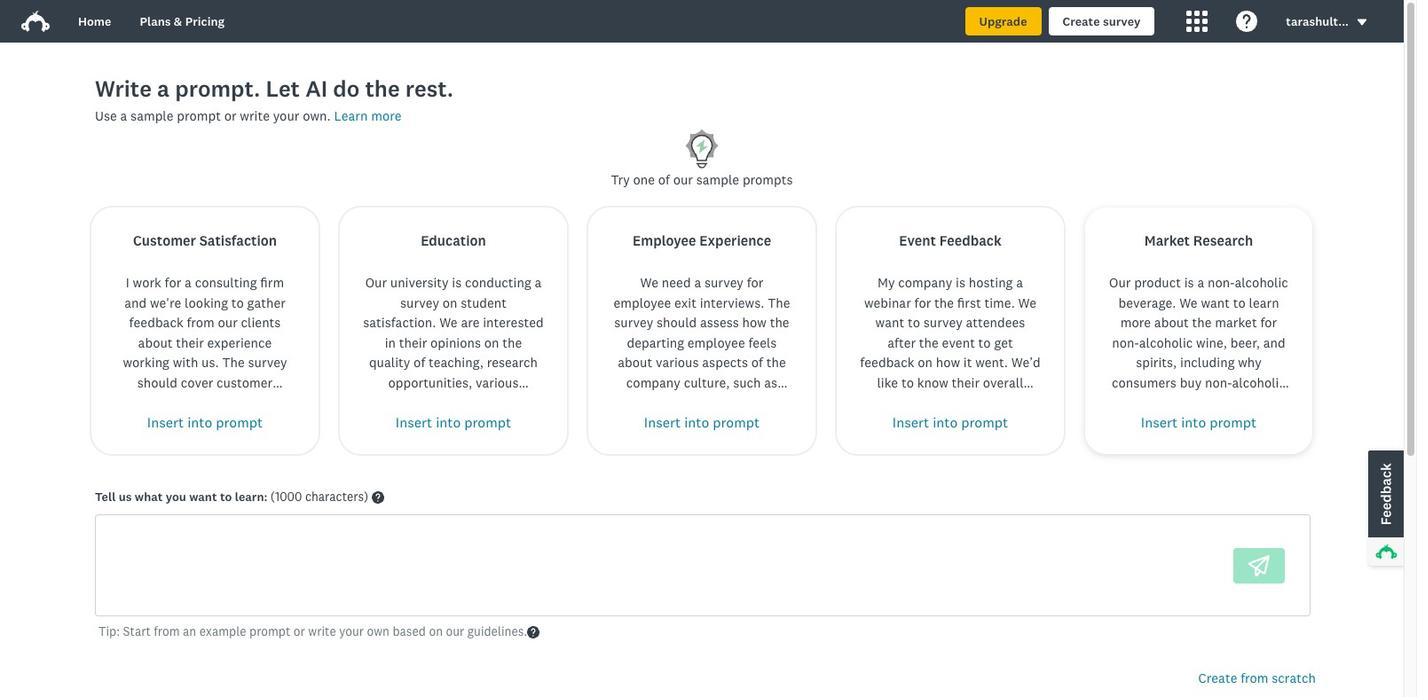 Task type: locate. For each thing, give the bounding box(es) containing it.
into for event feedback
[[933, 415, 958, 431]]

2 into from the left
[[436, 415, 461, 431]]

create
[[1063, 14, 1100, 28], [1199, 671, 1238, 687]]

our left guidelines.
[[446, 625, 465, 639]]

1 vertical spatial student
[[481, 415, 527, 431]]

rest.
[[405, 75, 454, 102]]

and right halls,
[[456, 415, 478, 431]]

learn more link
[[334, 108, 402, 124]]

3 into from the left
[[685, 415, 710, 431]]

event feedback
[[900, 233, 1002, 249]]

prompt for market research
[[1210, 415, 1257, 431]]

0 horizontal spatial sample
[[131, 108, 174, 124]]

1 vertical spatial a
[[120, 108, 127, 124]]

0 vertical spatial of
[[659, 172, 670, 188]]

4 insert into prompt link from the left
[[893, 415, 1009, 431]]

create survey link
[[1049, 7, 1155, 36]]

of down their
[[414, 355, 425, 371]]

2 vertical spatial and
[[452, 495, 474, 511]]

1 vertical spatial the
[[503, 335, 522, 351]]

scratch
[[1272, 671, 1317, 687]]

of right "one"
[[659, 172, 670, 188]]

interested
[[483, 315, 544, 331]]

0 vertical spatial our
[[674, 172, 693, 188]]

student up "are" in the top left of the page
[[461, 295, 507, 311]]

0 horizontal spatial survey
[[400, 295, 439, 311]]

like
[[420, 395, 441, 411], [386, 475, 407, 491]]

2 horizontal spatial the
[[503, 335, 522, 351]]

student up activities.
[[481, 415, 527, 431]]

and left age.
[[452, 495, 474, 511]]

insert for employee experience
[[644, 415, 681, 431]]

plans & pricing
[[140, 14, 225, 28]]

0 vertical spatial and
[[519, 395, 541, 411]]

or down prompt. in the left of the page
[[224, 108, 237, 124]]

3 insert from the left
[[644, 415, 681, 431]]

insert into prompt for employee experience
[[644, 415, 760, 431]]

(1000
[[271, 490, 302, 504]]

create from scratch link
[[1199, 671, 1317, 687]]

&
[[174, 14, 182, 28]]

sample down write
[[131, 108, 174, 124]]

your left own
[[339, 625, 364, 639]]

1 vertical spatial hover for help content image
[[528, 627, 540, 639]]

1 vertical spatial create
[[1199, 671, 1238, 687]]

pricing
[[185, 14, 225, 28]]

student down extracurricular
[[411, 455, 457, 471]]

0 vertical spatial or
[[224, 108, 237, 124]]

prompt inside write a prompt. let ai do the rest. use a sample prompt or write your own. learn more
[[177, 108, 221, 124]]

3 insert into prompt link from the left
[[644, 415, 760, 431]]

want
[[189, 490, 217, 504]]

write
[[240, 108, 270, 124], [308, 625, 336, 639]]

4 insert into prompt from the left
[[893, 415, 1009, 431]]

0 horizontal spatial from
[[154, 625, 180, 639]]

insert into prompt for market research
[[1142, 415, 1257, 431]]

insert into prompt link for market research
[[1142, 415, 1257, 431]]

1 horizontal spatial a
[[157, 75, 170, 102]]

1 horizontal spatial your
[[339, 625, 364, 639]]

tell us what you want to learn: (1000 characters)
[[95, 490, 369, 504]]

your
[[273, 108, 300, 124], [339, 625, 364, 639]]

1 insert into prompt from the left
[[147, 415, 263, 431]]

1 horizontal spatial create
[[1199, 671, 1238, 687]]

or
[[224, 108, 237, 124], [294, 625, 305, 639]]

extracurricular
[[379, 435, 467, 451]]

satisfaction.
[[363, 315, 436, 331]]

upgrade
[[980, 14, 1028, 28]]

1 vertical spatial our
[[446, 625, 465, 639]]

write down the let
[[240, 108, 270, 124]]

1 vertical spatial of
[[414, 355, 425, 371]]

insert into prompt link for employee experience
[[644, 415, 760, 431]]

1 insert into prompt link from the left
[[147, 415, 263, 431]]

1 horizontal spatial the
[[444, 395, 464, 411]]

0 vertical spatial survey
[[1103, 14, 1141, 28]]

0 horizontal spatial or
[[224, 108, 237, 124]]

0 horizontal spatial your
[[273, 108, 300, 124]]

employee experience
[[633, 233, 772, 249]]

1 horizontal spatial like
[[420, 395, 441, 411]]

plans & pricing link
[[140, 0, 225, 43]]

2 insert into prompt link from the left
[[396, 415, 512, 431]]

the up halls,
[[444, 395, 464, 411]]

your down the let
[[273, 108, 300, 124]]

a inside our university is conducting a survey on student satisfaction. we are interested in their opinions on the quality of teaching, research opportunities, various facilities like the libraries and dining halls, and student extracurricular activities. include student demographics like year of graduation, gender, and age.
[[535, 275, 542, 291]]

0 vertical spatial sample
[[131, 108, 174, 124]]

create left scratch
[[1199, 671, 1238, 687]]

2 insert from the left
[[396, 415, 432, 431]]

0 horizontal spatial the
[[365, 75, 400, 102]]

on right based
[[429, 625, 443, 639]]

age.
[[478, 495, 502, 511]]

help icon image
[[1237, 11, 1258, 32]]

1 horizontal spatial from
[[1241, 671, 1269, 687]]

plans
[[140, 14, 171, 28]]

like down opportunities, on the bottom left
[[420, 395, 441, 411]]

1 horizontal spatial of
[[439, 475, 450, 491]]

tip:
[[99, 625, 120, 639]]

a
[[157, 75, 170, 102], [120, 108, 127, 124], [535, 275, 542, 291]]

4 into from the left
[[933, 415, 958, 431]]

event
[[900, 233, 936, 249]]

1 vertical spatial survey
[[400, 295, 439, 311]]

tell
[[95, 490, 116, 504]]

what
[[135, 490, 163, 504]]

3 insert into prompt from the left
[[644, 415, 760, 431]]

0 vertical spatial student
[[461, 295, 507, 311]]

2 vertical spatial a
[[535, 275, 542, 291]]

create inside create survey link
[[1063, 14, 1100, 28]]

1 horizontal spatial survey
[[1103, 14, 1141, 28]]

2 vertical spatial on
[[429, 625, 443, 639]]

from left an
[[154, 625, 180, 639]]

on up research
[[485, 335, 499, 351]]

try one of our sample prompts
[[611, 172, 793, 188]]

experience
[[700, 233, 772, 249]]

4 insert from the left
[[893, 415, 930, 431]]

our inside alert
[[446, 625, 465, 639]]

write left own
[[308, 625, 336, 639]]

1 insert from the left
[[147, 415, 184, 431]]

of right 'year'
[[439, 475, 450, 491]]

insert into prompt
[[147, 415, 263, 431], [396, 415, 512, 431], [644, 415, 760, 431], [893, 415, 1009, 431], [1142, 415, 1257, 431]]

1 vertical spatial your
[[339, 625, 364, 639]]

insert for education
[[396, 415, 432, 431]]

1 vertical spatial from
[[1241, 671, 1269, 687]]

0 vertical spatial a
[[157, 75, 170, 102]]

brand logo image
[[21, 7, 50, 36], [21, 11, 50, 32]]

or right example at the bottom left
[[294, 625, 305, 639]]

2 horizontal spatial a
[[535, 275, 542, 291]]

a right write
[[157, 75, 170, 102]]

on up we
[[443, 295, 458, 311]]

upgrade link
[[965, 7, 1042, 36]]

0 horizontal spatial hover for help content image
[[372, 492, 384, 505]]

tarashult...
[[1287, 14, 1349, 28]]

5 insert into prompt link from the left
[[1142, 415, 1257, 431]]

prompt for customer satisfaction
[[216, 415, 263, 431]]

0 vertical spatial write
[[240, 108, 270, 124]]

own.
[[303, 108, 331, 124]]

the up more
[[365, 75, 400, 102]]

into for customer satisfaction
[[187, 415, 212, 431]]

0 horizontal spatial write
[[240, 108, 270, 124]]

a right the conducting
[[535, 275, 542, 291]]

0 horizontal spatial create
[[1063, 14, 1100, 28]]

1 horizontal spatial or
[[294, 625, 305, 639]]

sample down "light bulb with lightning bolt inside showing a new idea" image
[[697, 172, 740, 188]]

1 vertical spatial or
[[294, 625, 305, 639]]

0 horizontal spatial a
[[120, 108, 127, 124]]

products icon image
[[1187, 11, 1209, 32], [1187, 11, 1209, 32]]

2 brand logo image from the top
[[21, 11, 50, 32]]

1 vertical spatial sample
[[697, 172, 740, 188]]

our down "light bulb with lightning bolt inside showing a new idea" image
[[674, 172, 693, 188]]

customer
[[133, 233, 196, 249]]

0 horizontal spatial like
[[386, 475, 407, 491]]

us
[[119, 490, 132, 504]]

dropdown arrow icon image
[[1356, 16, 1369, 29], [1358, 19, 1367, 26]]

libraries
[[467, 395, 516, 411]]

5 insert from the left
[[1142, 415, 1178, 431]]

1 horizontal spatial write
[[308, 625, 336, 639]]

insert
[[147, 415, 184, 431], [396, 415, 432, 431], [644, 415, 681, 431], [893, 415, 930, 431], [1142, 415, 1178, 431]]

hover for help content image inside the 'tip: start from an example prompt or write your own based on our guidelines.' alert
[[528, 627, 540, 639]]

like down include
[[386, 475, 407, 491]]

on
[[443, 295, 458, 311], [485, 335, 499, 351], [429, 625, 443, 639]]

on inside alert
[[429, 625, 443, 639]]

0 vertical spatial on
[[443, 295, 458, 311]]

2 insert into prompt from the left
[[396, 415, 512, 431]]

1 into from the left
[[187, 415, 212, 431]]

from inside the 'tip: start from an example prompt or write your own based on our guidelines.' alert
[[154, 625, 180, 639]]

prompt
[[177, 108, 221, 124], [216, 415, 263, 431], [465, 415, 512, 431], [713, 415, 760, 431], [962, 415, 1009, 431], [1210, 415, 1257, 431], [249, 625, 291, 639]]

use
[[95, 108, 117, 124]]

from
[[154, 625, 180, 639], [1241, 671, 1269, 687]]

0 vertical spatial create
[[1063, 14, 1100, 28]]

1 horizontal spatial hover for help content image
[[528, 627, 540, 639]]

the up research
[[503, 335, 522, 351]]

of
[[659, 172, 670, 188], [414, 355, 425, 371], [439, 475, 450, 491]]

create right "upgrade" link
[[1063, 14, 1100, 28]]

0 horizontal spatial our
[[446, 625, 465, 639]]

gender,
[[405, 495, 449, 511]]

5 into from the left
[[1182, 415, 1207, 431]]

write inside write a prompt. let ai do the rest. use a sample prompt or write your own. learn more
[[240, 108, 270, 124]]

insert into prompt link for event feedback
[[893, 415, 1009, 431]]

our
[[674, 172, 693, 188], [446, 625, 465, 639]]

one
[[633, 172, 655, 188]]

from left scratch
[[1241, 671, 1269, 687]]

0 vertical spatial your
[[273, 108, 300, 124]]

1 vertical spatial write
[[308, 625, 336, 639]]

and
[[519, 395, 541, 411], [456, 415, 478, 431], [452, 495, 474, 511]]

hover for help content image
[[372, 492, 384, 505], [528, 627, 540, 639]]

the
[[365, 75, 400, 102], [503, 335, 522, 351], [444, 395, 464, 411]]

5 insert into prompt from the left
[[1142, 415, 1257, 431]]

0 vertical spatial from
[[154, 625, 180, 639]]

prompt.
[[175, 75, 260, 102]]

student
[[461, 295, 507, 311], [481, 415, 527, 431], [411, 455, 457, 471]]

sample
[[131, 108, 174, 124], [697, 172, 740, 188]]

0 horizontal spatial of
[[414, 355, 425, 371]]

sample inside write a prompt. let ai do the rest. use a sample prompt or write your own. learn more
[[131, 108, 174, 124]]

1 vertical spatial like
[[386, 475, 407, 491]]

more
[[371, 108, 402, 124]]

and right libraries
[[519, 395, 541, 411]]

0 vertical spatial the
[[365, 75, 400, 102]]

a right use in the left top of the page
[[120, 108, 127, 124]]



Task type: describe. For each thing, give the bounding box(es) containing it.
characters)
[[305, 490, 369, 504]]

try
[[611, 172, 630, 188]]

conducting
[[465, 275, 532, 291]]

various
[[476, 375, 519, 391]]

their
[[399, 335, 427, 351]]

insert for event feedback
[[893, 415, 930, 431]]

your inside alert
[[339, 625, 364, 639]]

light bulb with lightning bolt inside showing a new idea image
[[681, 127, 724, 170]]

our
[[365, 275, 387, 291]]

employee
[[633, 233, 696, 249]]

teaching,
[[429, 355, 484, 371]]

insert for market research
[[1142, 415, 1178, 431]]

prompt for employee experience
[[713, 415, 760, 431]]

create survey
[[1063, 14, 1141, 28]]

write inside alert
[[308, 625, 336, 639]]

prompt for education
[[465, 415, 512, 431]]

prompt for event feedback
[[962, 415, 1009, 431]]

prompts
[[743, 172, 793, 188]]

guidelines.
[[468, 625, 528, 639]]

or inside alert
[[294, 625, 305, 639]]

facilities
[[366, 395, 417, 411]]

to
[[220, 490, 232, 504]]

2 vertical spatial the
[[444, 395, 464, 411]]

write a prompt. let ai do the rest. use a sample prompt or write your own. learn more
[[95, 75, 454, 124]]

are
[[461, 315, 480, 331]]

in
[[385, 335, 396, 351]]

insert into prompt for customer satisfaction
[[147, 415, 263, 431]]

market research
[[1145, 233, 1254, 249]]

learn:
[[235, 490, 268, 504]]

your inside write a prompt. let ai do the rest. use a sample prompt or write your own. learn more
[[273, 108, 300, 124]]

year
[[410, 475, 435, 491]]

example
[[199, 625, 246, 639]]

1 brand logo image from the top
[[21, 7, 50, 36]]

graduation,
[[454, 475, 522, 491]]

research
[[1194, 233, 1254, 249]]

based
[[393, 625, 426, 639]]

activities.
[[470, 435, 528, 451]]

or inside write a prompt. let ai do the rest. use a sample prompt or write your own. learn more
[[224, 108, 237, 124]]

halls,
[[420, 415, 452, 431]]

create for create survey
[[1063, 14, 1100, 28]]

include
[[364, 455, 407, 471]]

education
[[421, 233, 486, 249]]

write
[[95, 75, 152, 102]]

into for employee experience
[[685, 415, 710, 431]]

0 vertical spatial like
[[420, 395, 441, 411]]

opinions
[[431, 335, 481, 351]]

prompt inside alert
[[249, 625, 291, 639]]

ai
[[306, 75, 328, 102]]

insert into prompt link for education
[[396, 415, 512, 431]]

start
[[123, 625, 151, 639]]

research
[[487, 355, 538, 371]]

insert into prompt for education
[[396, 415, 512, 431]]

is
[[452, 275, 462, 291]]

tip: start from an example prompt or write your own based on our guidelines. alert
[[95, 625, 1309, 639]]

into for market research
[[1182, 415, 1207, 431]]

feedback
[[940, 233, 1002, 249]]

1 vertical spatial on
[[485, 335, 499, 351]]

2 vertical spatial student
[[411, 455, 457, 471]]

2 vertical spatial of
[[439, 475, 450, 491]]

an
[[183, 625, 196, 639]]

home link
[[78, 0, 111, 43]]

satisfaction
[[199, 233, 277, 249]]

opportunities,
[[388, 375, 472, 391]]

insert for customer satisfaction
[[147, 415, 184, 431]]

demographics
[[460, 455, 544, 471]]

market
[[1145, 233, 1191, 249]]

tip: start from an example prompt or write your own based on our guidelines.
[[99, 625, 528, 639]]

survey inside our university is conducting a survey on student satisfaction. we are interested in their opinions on the quality of teaching, research opportunities, various facilities like the libraries and dining halls, and student extracurricular activities. include student demographics like year of graduation, gender, and age.
[[400, 295, 439, 311]]

insert into prompt for event feedback
[[893, 415, 1009, 431]]

2 horizontal spatial of
[[659, 172, 670, 188]]

dining
[[380, 415, 417, 431]]

university
[[390, 275, 449, 291]]

you
[[166, 490, 186, 504]]

into for education
[[436, 415, 461, 431]]

we
[[440, 315, 458, 331]]

1 horizontal spatial our
[[674, 172, 693, 188]]

let
[[266, 75, 300, 102]]

do
[[333, 75, 360, 102]]

1 vertical spatial and
[[456, 415, 478, 431]]

customer satisfaction
[[133, 233, 277, 249]]

create for create from scratch
[[1199, 671, 1238, 687]]

1 horizontal spatial sample
[[697, 172, 740, 188]]

own
[[367, 625, 390, 639]]

the inside write a prompt. let ai do the rest. use a sample prompt or write your own. learn more
[[365, 75, 400, 102]]

quality
[[369, 355, 410, 371]]

our university is conducting a survey on student satisfaction. we are interested in their opinions on the quality of teaching, research opportunities, various facilities like the libraries and dining halls, and student extracurricular activities. include student demographics like year of graduation, gender, and age.
[[363, 275, 544, 511]]

home
[[78, 14, 111, 28]]

learn
[[334, 108, 368, 124]]

create from scratch
[[1199, 671, 1317, 687]]

insert into prompt link for customer satisfaction
[[147, 415, 263, 431]]

0 vertical spatial hover for help content image
[[372, 492, 384, 505]]

tarashult... button
[[1287, 0, 1369, 43]]



Task type: vqa. For each thing, say whether or not it's contained in the screenshot.
the bottom from
yes



